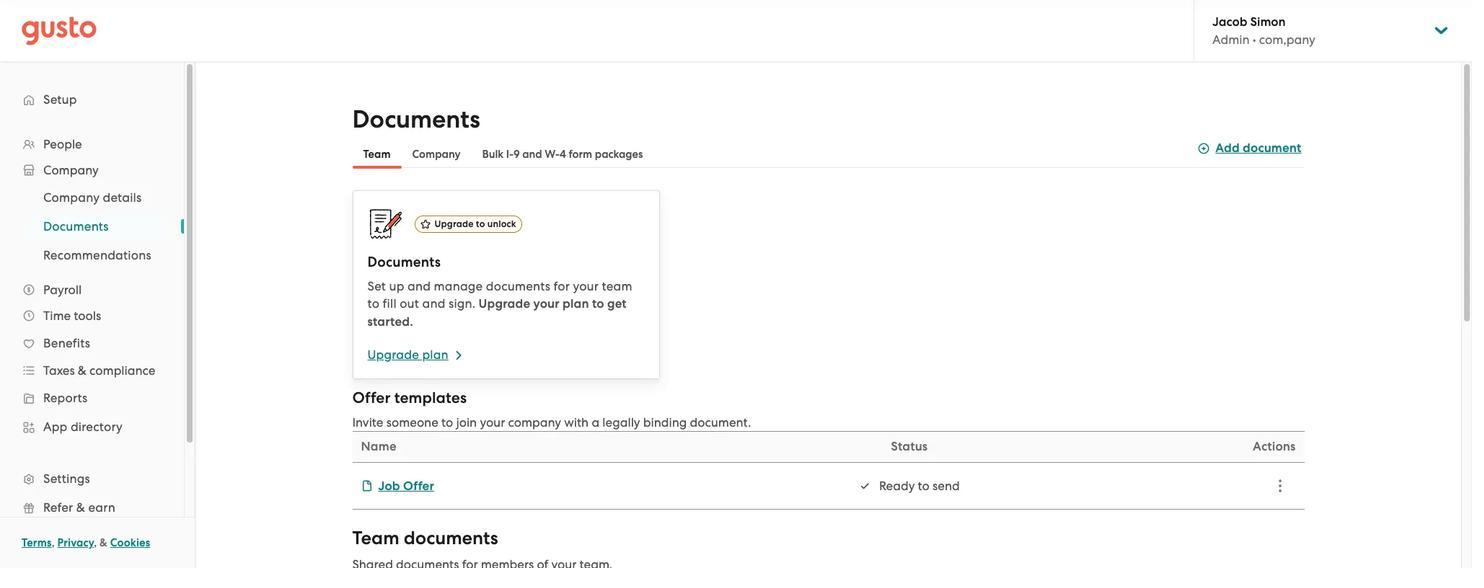 Task type: describe. For each thing, give the bounding box(es) containing it.
benefits link
[[14, 331, 170, 357]]

earn
[[88, 501, 115, 515]]

w-
[[545, 148, 560, 161]]

reports
[[43, 391, 88, 406]]

taxes & compliance
[[43, 364, 155, 378]]

with
[[565, 416, 589, 430]]

company
[[508, 416, 562, 430]]

add
[[1216, 141, 1240, 156]]

add document link
[[1199, 139, 1302, 158]]

company inside company dropdown button
[[43, 163, 99, 178]]

payroll button
[[14, 277, 170, 303]]

app directory
[[43, 420, 123, 434]]

job offer
[[379, 479, 434, 494]]

& for earn
[[76, 501, 85, 515]]

team for team
[[363, 148, 391, 161]]

company button
[[14, 157, 170, 183]]

9
[[514, 148, 520, 161]]

documents inside set up and manage documents for your team to fill out and sign.
[[486, 279, 551, 294]]

set
[[368, 279, 386, 294]]

legally
[[603, 416, 641, 430]]

& for compliance
[[78, 364, 87, 378]]

company button
[[402, 140, 472, 169]]

packages
[[595, 148, 643, 161]]

to left unlock
[[476, 219, 485, 229]]

job
[[379, 479, 400, 494]]

simon
[[1251, 14, 1286, 30]]

form
[[569, 148, 593, 161]]

templates
[[395, 389, 467, 408]]

0 horizontal spatial offer
[[353, 389, 391, 408]]

4
[[560, 148, 567, 161]]

terms link
[[22, 537, 52, 550]]

1 , from the left
[[52, 537, 55, 550]]

i-
[[506, 148, 514, 161]]

document
[[1244, 141, 1302, 156]]

manage
[[434, 279, 483, 294]]

bulk i-9 and w-4 form packages button
[[472, 140, 654, 169]]

time
[[43, 309, 71, 323]]

gusto navigation element
[[0, 62, 184, 569]]

•
[[1253, 32, 1257, 47]]

cookies
[[110, 537, 150, 550]]

compliance
[[90, 364, 155, 378]]

upgrade plan
[[368, 348, 449, 362]]

bulk i-9 and w-4 form packages
[[482, 148, 643, 161]]

upgrade your plan to get started.
[[368, 297, 627, 330]]

reports link
[[14, 385, 170, 411]]

app directory link
[[14, 414, 170, 440]]

upgrade to unlock
[[435, 219, 517, 229]]

directory
[[71, 420, 123, 434]]

out
[[400, 297, 419, 311]]

to left send
[[918, 479, 930, 494]]

2 vertical spatial and
[[423, 297, 446, 311]]

admin
[[1213, 32, 1250, 47]]

join
[[456, 416, 477, 430]]

a
[[592, 416, 600, 430]]

com,pany
[[1260, 32, 1316, 47]]

refer & earn link
[[14, 495, 170, 521]]

upgrade for plan
[[368, 348, 419, 362]]

1 vertical spatial plan
[[422, 348, 449, 362]]

company for company details
[[43, 191, 100, 205]]

to inside set up and manage documents for your team to fill out and sign.
[[368, 297, 380, 311]]

ready
[[880, 479, 915, 494]]

binding
[[644, 416, 687, 430]]

upgrade for to
[[435, 219, 474, 229]]

details
[[103, 191, 142, 205]]

get
[[608, 297, 627, 312]]

invite someone to join your company with a legally binding document.
[[353, 416, 751, 430]]

company details
[[43, 191, 142, 205]]

people
[[43, 137, 82, 152]]

recommendations
[[43, 248, 151, 263]]

terms
[[22, 537, 52, 550]]



Task type: locate. For each thing, give the bounding box(es) containing it.
upgrade down started.
[[368, 348, 419, 362]]

payroll
[[43, 283, 82, 297]]

2 vertical spatial &
[[100, 537, 108, 550]]

list containing people
[[0, 131, 184, 569]]

documents inside gusto navigation element
[[43, 219, 109, 234]]

2 list from the top
[[0, 183, 184, 270]]

job offer link
[[361, 479, 434, 494]]

tools
[[74, 309, 101, 323]]

0 horizontal spatial your
[[480, 416, 505, 430]]

documents up the upgrade your plan to get started.
[[486, 279, 551, 294]]

your inside the upgrade your plan to get started.
[[534, 297, 560, 312]]

and
[[523, 148, 543, 161], [408, 279, 431, 294], [423, 297, 446, 311]]

offer
[[353, 389, 391, 408], [403, 479, 434, 494]]

list containing company details
[[0, 183, 184, 270]]

0 horizontal spatial upgrade
[[368, 348, 419, 362]]

1 list from the top
[[0, 131, 184, 569]]

actions
[[1254, 439, 1296, 455]]

documents
[[353, 105, 480, 134], [43, 219, 109, 234], [368, 254, 441, 271]]

fill
[[383, 297, 397, 311]]

0 vertical spatial company
[[412, 148, 461, 161]]

and inside button
[[523, 148, 543, 161]]

benefits
[[43, 336, 90, 351]]

team left company button
[[363, 148, 391, 161]]

1 horizontal spatial ,
[[94, 537, 97, 550]]

team for team documents
[[353, 528, 400, 550]]

, left privacy link on the bottom left of the page
[[52, 537, 55, 550]]

documents up the up
[[368, 254, 441, 271]]

1 vertical spatial documents
[[404, 528, 498, 550]]

team down job
[[353, 528, 400, 550]]

1 vertical spatial offer
[[403, 479, 434, 494]]

time tools button
[[14, 303, 170, 329]]

your inside set up and manage documents for your team to fill out and sign.
[[573, 279, 599, 294]]

0 vertical spatial plan
[[563, 297, 589, 312]]

send
[[933, 479, 960, 494]]

company inside company button
[[412, 148, 461, 161]]

2 vertical spatial company
[[43, 191, 100, 205]]

2 vertical spatial upgrade
[[368, 348, 419, 362]]

team
[[602, 279, 633, 294]]

home image
[[22, 16, 97, 45]]

1 vertical spatial and
[[408, 279, 431, 294]]

bulk
[[482, 148, 504, 161]]

upgrade inside the upgrade your plan to get started.
[[479, 297, 531, 312]]

2 horizontal spatial your
[[573, 279, 599, 294]]

& left cookies
[[100, 537, 108, 550]]

0 vertical spatial documents
[[353, 105, 480, 134]]

& left earn on the left bottom of page
[[76, 501, 85, 515]]

offer right job
[[403, 479, 434, 494]]

offer templates
[[353, 389, 467, 408]]

people button
[[14, 131, 170, 157]]

started.
[[368, 315, 413, 330]]

refer
[[43, 501, 73, 515]]

setup link
[[14, 87, 170, 113]]

, left cookies
[[94, 537, 97, 550]]

taxes
[[43, 364, 75, 378]]

2 vertical spatial documents
[[368, 254, 441, 271]]

to left fill
[[368, 297, 380, 311]]

team inside button
[[363, 148, 391, 161]]

& right taxes
[[78, 364, 87, 378]]

documents up company button
[[353, 105, 480, 134]]

to
[[476, 219, 485, 229], [368, 297, 380, 311], [592, 297, 605, 312], [442, 416, 453, 430], [918, 479, 930, 494]]

1 vertical spatial documents
[[43, 219, 109, 234]]

0 horizontal spatial ,
[[52, 537, 55, 550]]

ready to send
[[880, 479, 960, 494]]

team
[[363, 148, 391, 161], [353, 528, 400, 550]]

set up and manage documents for your team to fill out and sign.
[[368, 279, 633, 311]]

1 horizontal spatial your
[[534, 297, 560, 312]]

team documents
[[353, 528, 498, 550]]

app
[[43, 420, 67, 434]]

1 vertical spatial &
[[76, 501, 85, 515]]

setup
[[43, 92, 77, 107]]

your right join
[[480, 416, 505, 430]]

invite
[[353, 416, 384, 430]]

company
[[412, 148, 461, 161], [43, 163, 99, 178], [43, 191, 100, 205]]

up
[[389, 279, 405, 294]]

jacob simon admin • com,pany
[[1213, 14, 1316, 47]]

1 vertical spatial upgrade
[[479, 297, 531, 312]]

2 vertical spatial your
[[480, 416, 505, 430]]

for
[[554, 279, 570, 294]]

unlock
[[488, 219, 517, 229]]

0 vertical spatial team
[[363, 148, 391, 161]]

list
[[0, 131, 184, 569], [0, 183, 184, 270]]

add document
[[1216, 141, 1302, 156]]

&
[[78, 364, 87, 378], [76, 501, 85, 515], [100, 537, 108, 550]]

name
[[361, 439, 397, 455]]

1 vertical spatial company
[[43, 163, 99, 178]]

your right for
[[573, 279, 599, 294]]

0 vertical spatial documents
[[486, 279, 551, 294]]

0 horizontal spatial plan
[[422, 348, 449, 362]]

team button
[[353, 140, 402, 169]]

company down people
[[43, 163, 99, 178]]

to inside the upgrade your plan to get started.
[[592, 297, 605, 312]]

plan down for
[[563, 297, 589, 312]]

1 vertical spatial team
[[353, 528, 400, 550]]

0 vertical spatial upgrade
[[435, 219, 474, 229]]

terms , privacy , & cookies
[[22, 537, 150, 550]]

time tools
[[43, 309, 101, 323]]

your down for
[[534, 297, 560, 312]]

to left get
[[592, 297, 605, 312]]

2 , from the left
[[94, 537, 97, 550]]

jacob
[[1213, 14, 1248, 30]]

settings link
[[14, 466, 170, 492]]

settings
[[43, 472, 90, 486]]

upgrade
[[435, 219, 474, 229], [479, 297, 531, 312], [368, 348, 419, 362]]

documents link
[[26, 214, 170, 240]]

plan inside the upgrade your plan to get started.
[[563, 297, 589, 312]]

0 vertical spatial and
[[523, 148, 543, 161]]

upgrade for your
[[479, 297, 531, 312]]

cookies button
[[110, 535, 150, 552]]

upgrade left unlock
[[435, 219, 474, 229]]

refer & earn
[[43, 501, 115, 515]]

sign.
[[449, 297, 476, 311]]

plan
[[563, 297, 589, 312], [422, 348, 449, 362]]

someone
[[387, 416, 439, 430]]

documents down job offer on the bottom of page
[[404, 528, 498, 550]]

company inside the company details link
[[43, 191, 100, 205]]

privacy
[[57, 537, 94, 550]]

status
[[891, 439, 928, 455]]

0 vertical spatial your
[[573, 279, 599, 294]]

1 horizontal spatial upgrade
[[435, 219, 474, 229]]

company down company dropdown button
[[43, 191, 100, 205]]

to left join
[[442, 416, 453, 430]]

and right out
[[423, 297, 446, 311]]

taxes & compliance button
[[14, 358, 170, 384]]

company left bulk
[[412, 148, 461, 161]]

and right 9
[[523, 148, 543, 161]]

documents down company details
[[43, 219, 109, 234]]

offer up the invite
[[353, 389, 391, 408]]

your
[[573, 279, 599, 294], [534, 297, 560, 312], [480, 416, 505, 430]]

1 horizontal spatial plan
[[563, 297, 589, 312]]

1 vertical spatial your
[[534, 297, 560, 312]]

& inside dropdown button
[[78, 364, 87, 378]]

2 horizontal spatial upgrade
[[479, 297, 531, 312]]

recommendations link
[[26, 242, 170, 268]]

0 vertical spatial &
[[78, 364, 87, 378]]

1 horizontal spatial offer
[[403, 479, 434, 494]]

and up out
[[408, 279, 431, 294]]

plan up templates
[[422, 348, 449, 362]]

upgrade right sign. at bottom
[[479, 297, 531, 312]]

company for company button
[[412, 148, 461, 161]]

document.
[[690, 416, 751, 430]]

privacy link
[[57, 537, 94, 550]]

0 vertical spatial offer
[[353, 389, 391, 408]]

company details link
[[26, 185, 170, 211]]



Task type: vqa. For each thing, say whether or not it's contained in the screenshot.
send
yes



